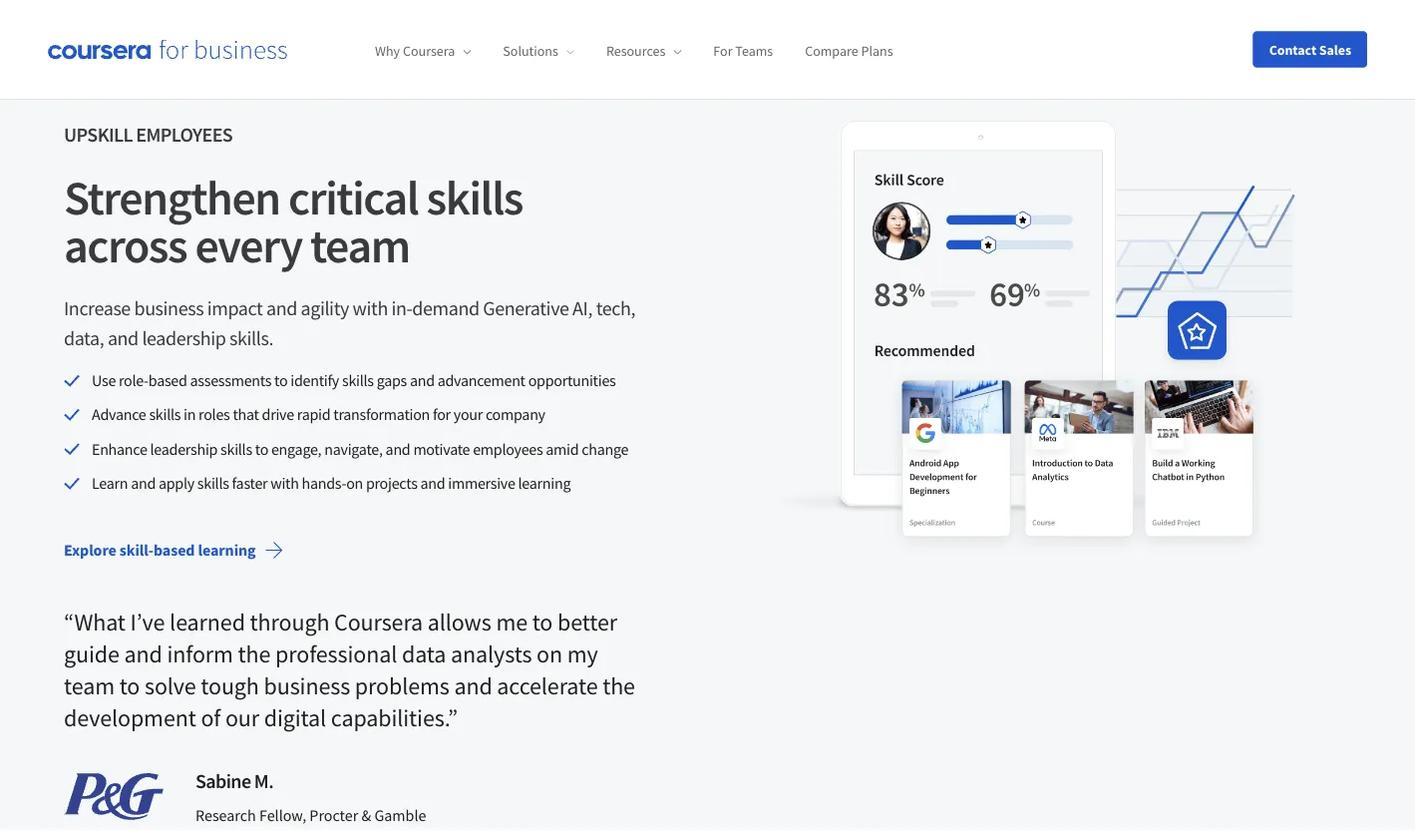 Task type: locate. For each thing, give the bounding box(es) containing it.
contact sales button
[[1254, 31, 1368, 67]]

explore skill-based learning
[[64, 540, 256, 560]]

leadership
[[142, 326, 226, 351], [150, 439, 218, 459]]

coursera
[[403, 42, 455, 60], [334, 607, 423, 637]]

compare
[[805, 42, 859, 60]]

m.
[[254, 768, 273, 793]]

0 horizontal spatial learning
[[198, 540, 256, 560]]

and right data,
[[108, 326, 138, 351]]

amid
[[546, 439, 579, 459]]

ai
[[573, 296, 588, 321]]

team down guide
[[64, 671, 115, 701]]

gamble
[[375, 806, 426, 826]]

guide
[[64, 639, 119, 669]]

0 horizontal spatial the
[[238, 639, 271, 669]]

1 vertical spatial team
[[64, 671, 115, 701]]

1 vertical spatial coursera
[[334, 607, 423, 637]]

business left impact
[[134, 296, 204, 321]]

0 vertical spatial coursera
[[403, 42, 455, 60]]

and up projects
[[386, 439, 410, 459]]

0 vertical spatial on
[[346, 473, 363, 493]]

based
[[148, 370, 187, 390], [154, 540, 195, 560]]

skills.
[[229, 326, 273, 351]]

0 vertical spatial with
[[353, 296, 388, 321]]

role-
[[119, 370, 148, 390]]

leadership down in
[[150, 439, 218, 459]]

agility
[[301, 296, 349, 321]]

1 vertical spatial business
[[264, 671, 350, 701]]

on up accelerate
[[537, 639, 563, 669]]

0 vertical spatial business
[[134, 296, 204, 321]]

your
[[454, 405, 483, 424]]

0 horizontal spatial with
[[271, 473, 299, 493]]

business
[[134, 296, 204, 321], [264, 671, 350, 701]]

enhance leadership skills to engage, navigate, and motivate employees amid change
[[92, 439, 629, 459]]

learning
[[518, 473, 571, 493], [198, 540, 256, 560]]

0 vertical spatial team
[[310, 216, 410, 275]]

based up in
[[148, 370, 187, 390]]

business inside what i've learned through coursera allows me to better guide and inform the professional data analysts on my team to solve tough business problems and accelerate the development of our digital capabilities.
[[264, 671, 350, 701]]

and down analysts
[[454, 671, 492, 701]]

the up tough at the left
[[238, 639, 271, 669]]

use
[[92, 370, 116, 390]]

business up digital
[[264, 671, 350, 701]]

1 horizontal spatial business
[[264, 671, 350, 701]]

1 horizontal spatial team
[[310, 216, 410, 275]]

the down better
[[603, 671, 635, 701]]

team up increase business impact and agility with in-demand generative ai
[[310, 216, 410, 275]]

learning down faster
[[198, 540, 256, 560]]

to left engage,
[[255, 439, 268, 459]]

what
[[74, 607, 126, 637]]

team inside what i've learned through coursera allows me to better guide and inform the professional data analysts on my team to solve tough business problems and accelerate the development of our digital capabilities.
[[64, 671, 115, 701]]

employees
[[473, 439, 543, 459]]

1 horizontal spatial with
[[353, 296, 388, 321]]

1 horizontal spatial learning
[[518, 473, 571, 493]]

coursera up professional
[[334, 607, 423, 637]]

learning down the amid
[[518, 473, 571, 493]]

1 horizontal spatial on
[[537, 639, 563, 669]]

0 vertical spatial based
[[148, 370, 187, 390]]

0 horizontal spatial business
[[134, 296, 204, 321]]

skills
[[427, 168, 523, 228], [342, 370, 374, 390], [149, 405, 181, 424], [221, 439, 252, 459], [197, 473, 229, 493]]

based for skill-
[[154, 540, 195, 560]]

and
[[266, 296, 297, 321], [108, 326, 138, 351], [410, 370, 435, 390], [386, 439, 410, 459], [131, 473, 156, 493], [421, 473, 445, 493], [124, 639, 162, 669], [454, 671, 492, 701]]

contact
[[1270, 40, 1317, 58]]

0 horizontal spatial team
[[64, 671, 115, 701]]

1 vertical spatial based
[[154, 540, 195, 560]]

in-
[[392, 296, 412, 321]]

sabine m.
[[196, 768, 273, 793]]

with
[[353, 296, 388, 321], [271, 473, 299, 493]]

data
[[402, 639, 446, 669]]

research fellow, procter & gamble
[[196, 806, 426, 826]]

employees
[[136, 122, 233, 147]]

me
[[496, 607, 528, 637]]

0 vertical spatial learning
[[518, 473, 571, 493]]

with right faster
[[271, 473, 299, 493]]

1 vertical spatial on
[[537, 639, 563, 669]]

based down apply
[[154, 540, 195, 560]]

1 vertical spatial the
[[603, 671, 635, 701]]

1 horizontal spatial the
[[603, 671, 635, 701]]

leadership inside , tech, data, and leadership skills.
[[142, 326, 226, 351]]

change
[[582, 439, 629, 459]]

,
[[588, 296, 593, 321]]

1 vertical spatial with
[[271, 473, 299, 493]]

leadership down impact
[[142, 326, 226, 351]]

plans
[[861, 42, 893, 60]]

sabine
[[196, 768, 251, 793]]

upskill
[[64, 122, 133, 147]]

to left identify
[[274, 370, 288, 390]]

solutions
[[503, 42, 559, 60]]

that
[[233, 405, 259, 424]]

coursera right why
[[403, 42, 455, 60]]

critical
[[288, 168, 418, 228]]

data,
[[64, 326, 104, 351]]

for teams
[[714, 42, 773, 60]]

0 vertical spatial leadership
[[142, 326, 226, 351]]

skill-
[[120, 540, 154, 560]]

immersive
[[448, 473, 515, 493]]

allows
[[428, 607, 492, 637]]

team
[[310, 216, 410, 275], [64, 671, 115, 701]]

through
[[250, 607, 330, 637]]

on down navigate,
[[346, 473, 363, 493]]

on
[[346, 473, 363, 493], [537, 639, 563, 669]]

to up development
[[119, 671, 140, 701]]

better
[[558, 607, 617, 637]]

1 vertical spatial learning
[[198, 540, 256, 560]]

learn and apply skills faster with hands-on projects and immersive learning
[[92, 473, 571, 493]]

illustration of the coursera skills-first platform image
[[772, 120, 1352, 558]]

skills inside strengthen critical skills across every team
[[427, 168, 523, 228]]

with left 'in-'
[[353, 296, 388, 321]]



Task type: describe. For each thing, give the bounding box(es) containing it.
tough
[[201, 671, 259, 701]]

motivate
[[413, 439, 470, 459]]

contact sales
[[1270, 40, 1352, 58]]

assessments
[[190, 370, 272, 390]]

explore
[[64, 540, 116, 560]]

apply
[[159, 473, 194, 493]]

development
[[64, 703, 196, 733]]

and up skills.
[[266, 296, 297, 321]]

my
[[567, 639, 598, 669]]

projects
[[366, 473, 418, 493]]

why coursera
[[375, 42, 455, 60]]

solve
[[145, 671, 196, 701]]

with for hands-
[[271, 473, 299, 493]]

p&g logo image
[[64, 773, 164, 821]]

resources
[[606, 42, 666, 60]]

every
[[195, 216, 302, 275]]

and down i've
[[124, 639, 162, 669]]

capabilities.
[[331, 703, 448, 733]]

and left apply
[[131, 473, 156, 493]]

engage,
[[271, 439, 322, 459]]

analysts
[[451, 639, 532, 669]]

explore skill-based learning link
[[48, 526, 300, 574]]

company
[[486, 405, 546, 424]]

roles
[[199, 405, 230, 424]]

, tech, data, and leadership skills.
[[64, 296, 636, 351]]

strengthen critical skills across every team
[[64, 168, 523, 275]]

professional
[[275, 639, 397, 669]]

learned
[[170, 607, 245, 637]]

across
[[64, 216, 187, 275]]

why
[[375, 42, 400, 60]]

learn
[[92, 473, 128, 493]]

teams
[[736, 42, 773, 60]]

generative
[[483, 296, 569, 321]]

opportunities
[[528, 370, 616, 390]]

0 horizontal spatial on
[[346, 473, 363, 493]]

0 vertical spatial the
[[238, 639, 271, 669]]

for
[[433, 405, 451, 424]]

learning inside 'explore skill-based learning' link
[[198, 540, 256, 560]]

inform
[[167, 639, 233, 669]]

and inside , tech, data, and leadership skills.
[[108, 326, 138, 351]]

&
[[362, 806, 371, 826]]

what i've learned through coursera allows me to better guide and inform the professional data analysts on my team to solve tough business problems and accelerate the development of our digital capabilities.
[[64, 607, 635, 733]]

drive
[[262, 405, 294, 424]]

impact
[[207, 296, 263, 321]]

why coursera link
[[375, 42, 471, 60]]

with for in-
[[353, 296, 388, 321]]

i've
[[130, 607, 165, 637]]

transformation
[[333, 405, 430, 424]]

sales
[[1320, 40, 1352, 58]]

and down motivate on the left of the page
[[421, 473, 445, 493]]

hands-
[[302, 473, 346, 493]]

coursera for business image
[[48, 39, 287, 60]]

tech,
[[596, 296, 636, 321]]

strengthen
[[64, 168, 280, 228]]

digital
[[264, 703, 326, 733]]

resources link
[[606, 42, 682, 60]]

and right gaps
[[410, 370, 435, 390]]

procter
[[310, 806, 358, 826]]

coursera inside what i've learned through coursera allows me to better guide and inform the professional data analysts on my team to solve tough business problems and accelerate the development of our digital capabilities.
[[334, 607, 423, 637]]

research
[[196, 806, 256, 826]]

accelerate
[[497, 671, 598, 701]]

use role-based assessments to identify skills gaps and advancement opportunities
[[92, 370, 616, 390]]

identify
[[291, 370, 339, 390]]

gaps
[[377, 370, 407, 390]]

advancement
[[438, 370, 526, 390]]

solutions link
[[503, 42, 575, 60]]

to right me
[[532, 607, 553, 637]]

team inside strengthen critical skills across every team
[[310, 216, 410, 275]]

problems
[[355, 671, 450, 701]]

rapid
[[297, 405, 331, 424]]

1 vertical spatial leadership
[[150, 439, 218, 459]]

increase
[[64, 296, 131, 321]]

advance
[[92, 405, 146, 424]]

demand
[[412, 296, 480, 321]]

generative ai link
[[483, 296, 588, 321]]

navigate,
[[324, 439, 383, 459]]

compare plans link
[[805, 42, 893, 60]]

of
[[201, 703, 221, 733]]

upskill employees
[[64, 122, 233, 147]]

increase business impact and agility with in-demand generative ai
[[64, 296, 588, 321]]

fellow,
[[259, 806, 306, 826]]

our
[[225, 703, 259, 733]]

on inside what i've learned through coursera allows me to better guide and inform the professional data analysts on my team to solve tough business problems and accelerate the development of our digital capabilities.
[[537, 639, 563, 669]]

compare plans
[[805, 42, 893, 60]]

based for role-
[[148, 370, 187, 390]]

in
[[184, 405, 196, 424]]

enhance
[[92, 439, 147, 459]]



Task type: vqa. For each thing, say whether or not it's contained in the screenshot.
plans
yes



